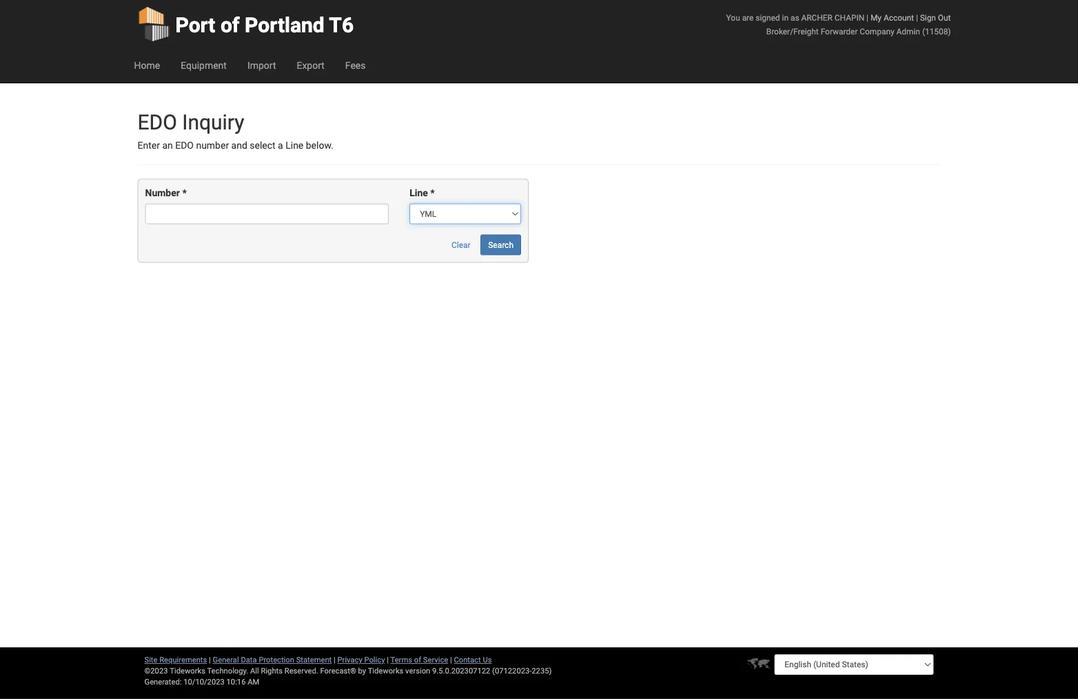 Task type: vqa. For each thing, say whether or not it's contained in the screenshot.
* related to Number *
yes



Task type: locate. For each thing, give the bounding box(es) containing it.
equipment button
[[170, 48, 237, 83]]

home
[[134, 60, 160, 71]]

of
[[221, 13, 240, 37], [414, 656, 421, 665]]

t6
[[329, 13, 354, 37]]

clear
[[452, 240, 471, 250]]

sign
[[920, 13, 936, 22]]

site
[[144, 656, 158, 665]]

1 horizontal spatial of
[[414, 656, 421, 665]]

| up the tideworks
[[387, 656, 389, 665]]

tideworks
[[368, 667, 404, 676]]

* for number *
[[182, 187, 187, 199]]

are
[[742, 13, 754, 22]]

archer
[[802, 13, 833, 22]]

fees button
[[335, 48, 376, 83]]

select
[[250, 140, 276, 151]]

1 vertical spatial of
[[414, 656, 421, 665]]

chapin
[[835, 13, 865, 22]]

policy
[[364, 656, 385, 665]]

protection
[[259, 656, 294, 665]]

0 horizontal spatial *
[[182, 187, 187, 199]]

edo
[[138, 110, 177, 134], [175, 140, 194, 151]]

0 vertical spatial line
[[286, 140, 304, 151]]

1 horizontal spatial *
[[431, 187, 435, 199]]

forecast®
[[320, 667, 356, 676]]

service
[[423, 656, 448, 665]]

data
[[241, 656, 257, 665]]

privacy
[[338, 656, 363, 665]]

0 vertical spatial of
[[221, 13, 240, 37]]

statement
[[296, 656, 332, 665]]

line *
[[410, 187, 435, 199]]

of inside site requirements | general data protection statement | privacy policy | terms of service | contact us ©2023 tideworks technology. all rights reserved. forecast® by tideworks version 9.5.0.202307122 (07122023-2235) generated: 10/10/2023 10:16 am
[[414, 656, 421, 665]]

equipment
[[181, 60, 227, 71]]

search
[[488, 240, 514, 250]]

contact us link
[[454, 656, 492, 665]]

signed
[[756, 13, 780, 22]]

a
[[278, 140, 283, 151]]

rights
[[261, 667, 283, 676]]

of up version
[[414, 656, 421, 665]]

edo up 'enter'
[[138, 110, 177, 134]]

generated:
[[144, 678, 182, 687]]

in
[[782, 13, 789, 22]]

my account link
[[871, 13, 914, 22]]

number *
[[145, 187, 187, 199]]

port
[[175, 13, 215, 37]]

|
[[867, 13, 869, 22], [916, 13, 918, 22], [209, 656, 211, 665], [334, 656, 336, 665], [387, 656, 389, 665], [450, 656, 452, 665]]

general data protection statement link
[[213, 656, 332, 665]]

0 horizontal spatial line
[[286, 140, 304, 151]]

| up forecast®
[[334, 656, 336, 665]]

*
[[182, 187, 187, 199], [431, 187, 435, 199]]

1 vertical spatial line
[[410, 187, 428, 199]]

line inside 'edo inquiry enter an edo number and select a line below.'
[[286, 140, 304, 151]]

2 * from the left
[[431, 187, 435, 199]]

out
[[938, 13, 951, 22]]

of right port
[[221, 13, 240, 37]]

enter
[[138, 140, 160, 151]]

as
[[791, 13, 800, 22]]

edo right an
[[175, 140, 194, 151]]

1 * from the left
[[182, 187, 187, 199]]

privacy policy link
[[338, 656, 385, 665]]

an
[[162, 140, 173, 151]]

0 horizontal spatial of
[[221, 13, 240, 37]]

account
[[884, 13, 914, 22]]

contact
[[454, 656, 481, 665]]

broker/freight
[[767, 27, 819, 36]]

* for line *
[[431, 187, 435, 199]]

line
[[286, 140, 304, 151], [410, 187, 428, 199]]

2235)
[[532, 667, 552, 676]]

company
[[860, 27, 895, 36]]



Task type: describe. For each thing, give the bounding box(es) containing it.
| left sign
[[916, 13, 918, 22]]

reserved.
[[285, 667, 318, 676]]

general
[[213, 656, 239, 665]]

below.
[[306, 140, 334, 151]]

number
[[145, 187, 180, 199]]

forwarder
[[821, 27, 858, 36]]

search button
[[481, 235, 521, 255]]

sign out link
[[920, 13, 951, 22]]

home button
[[124, 48, 170, 83]]

10:16
[[227, 678, 246, 687]]

us
[[483, 656, 492, 665]]

admin
[[897, 27, 921, 36]]

requirements
[[159, 656, 207, 665]]

and
[[231, 140, 247, 151]]

terms of service link
[[391, 656, 448, 665]]

version
[[406, 667, 430, 676]]

Number * text field
[[145, 204, 389, 224]]

portland
[[245, 13, 325, 37]]

import button
[[237, 48, 286, 83]]

(07122023-
[[492, 667, 532, 676]]

site requirements | general data protection statement | privacy policy | terms of service | contact us ©2023 tideworks technology. all rights reserved. forecast® by tideworks version 9.5.0.202307122 (07122023-2235) generated: 10/10/2023 10:16 am
[[144, 656, 552, 687]]

export
[[297, 60, 325, 71]]

you are signed in as archer chapin | my account | sign out broker/freight forwarder company admin (11508)
[[727, 13, 951, 36]]

all
[[250, 667, 259, 676]]

clear button
[[444, 235, 478, 255]]

| left my
[[867, 13, 869, 22]]

port of portland t6
[[175, 13, 354, 37]]

number
[[196, 140, 229, 151]]

| up 9.5.0.202307122
[[450, 656, 452, 665]]

0 vertical spatial edo
[[138, 110, 177, 134]]

1 horizontal spatial line
[[410, 187, 428, 199]]

technology.
[[207, 667, 248, 676]]

import
[[247, 60, 276, 71]]

port of portland t6 link
[[138, 0, 354, 48]]

export button
[[286, 48, 335, 83]]

by
[[358, 667, 366, 676]]

9.5.0.202307122
[[432, 667, 491, 676]]

©2023 tideworks
[[144, 667, 205, 676]]

fees
[[345, 60, 366, 71]]

site requirements link
[[144, 656, 207, 665]]

| left general
[[209, 656, 211, 665]]

my
[[871, 13, 882, 22]]

you
[[727, 13, 740, 22]]

terms
[[391, 656, 412, 665]]

inquiry
[[182, 110, 244, 134]]

10/10/2023
[[184, 678, 225, 687]]

am
[[248, 678, 259, 687]]

(11508)
[[923, 27, 951, 36]]

edo inquiry enter an edo number and select a line below.
[[138, 110, 334, 151]]

1 vertical spatial edo
[[175, 140, 194, 151]]



